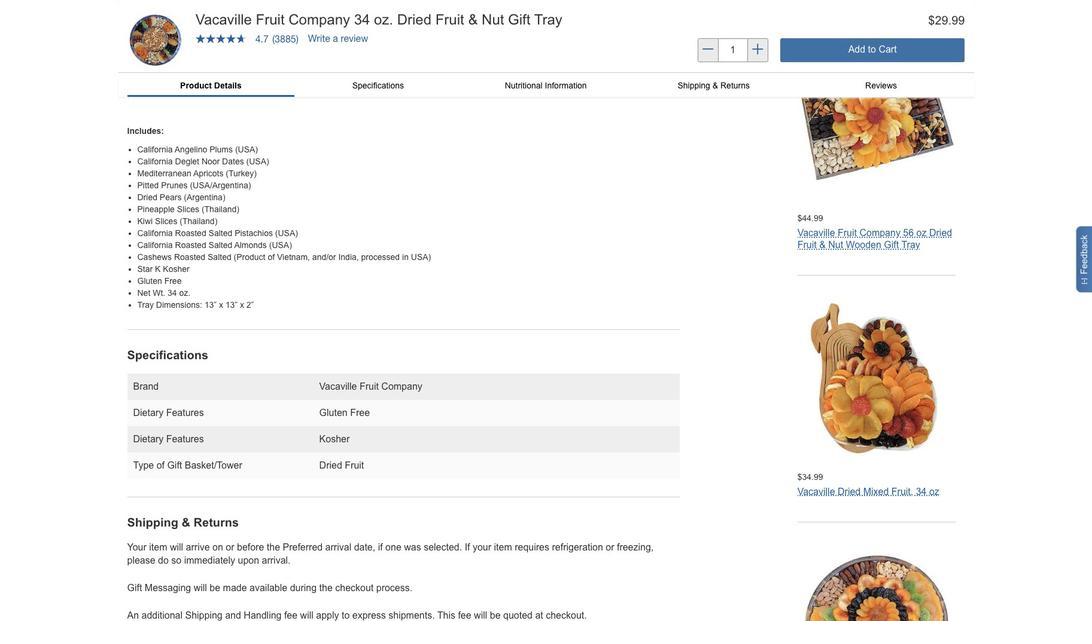 Task type: vqa. For each thing, say whether or not it's contained in the screenshot.
the top the Email
no



Task type: locate. For each thing, give the bounding box(es) containing it.
vacaville inside $44.99 vacaville fruit company 56 oz  dried fruit & nut wooden gift tray
[[798, 228, 835, 238]]

1 horizontal spatial a
[[529, 54, 533, 64]]

1 vertical spatial dietary
[[133, 434, 163, 444]]

pineapple
[[137, 205, 175, 214]]

0 vertical spatial features
[[166, 408, 204, 418]]

product up delightful
[[127, 12, 172, 26]]

1 vertical spatial free
[[350, 408, 370, 418]]

34 up review
[[354, 11, 370, 28]]

0 vertical spatial shipping
[[678, 81, 710, 90]]

0 horizontal spatial time
[[148, 69, 164, 78]]

fruit,
[[892, 487, 913, 497]]

fee right shipments.
[[458, 611, 471, 621]]

please down your
[[127, 556, 155, 566]]

1 dietary from the top
[[133, 408, 163, 418]]

free up wt.
[[164, 276, 182, 286]]

cashews
[[137, 252, 172, 262]]

with down sure
[[212, 54, 227, 64]]

0 vertical spatial returns
[[721, 81, 750, 90]]

onto
[[510, 54, 526, 64]]

0 horizontal spatial with
[[212, 54, 227, 64]]

2 vertical spatial roasted
[[174, 252, 205, 262]]

1 horizontal spatial x
[[240, 300, 244, 310]]

1 vertical spatial with
[[430, 69, 445, 78]]

sure
[[203, 40, 219, 50]]

0 horizontal spatial oz.
[[179, 288, 190, 298]]

2 vertical spatial 34
[[916, 487, 927, 497]]

1 item from the left
[[149, 543, 167, 553]]

1 vertical spatial the
[[267, 543, 280, 553]]

1 13" from the left
[[205, 300, 217, 310]]

be inside this delightful gift is sure to please every palate, as it boasts an unbeatable combination of irresistible treats! this is a gift that is hand packed and artfully designed, filled with an assortment of premium nuts, tropical and orchard dried fruits, all packed onto a decorative tin serving tray that can be used time and time again.  boasting the most premium pears and apricots, along with california angelino plums, california's finest almonds and pistachios and so much more! this exquisite gift is impossible to resist.
[[666, 54, 675, 64]]

specifications up the brand
[[127, 349, 208, 362]]

preferred
[[283, 543, 323, 553]]

0 horizontal spatial gift
[[181, 40, 192, 50]]

dried right 56 at the top of page
[[929, 228, 952, 238]]

net
[[137, 288, 150, 298]]

product details down again.  boasting
[[180, 81, 242, 90]]

0 horizontal spatial item
[[149, 543, 167, 553]]

time down filled
[[182, 69, 198, 78]]

slices down pineapple
[[155, 216, 177, 226]]

1 horizontal spatial so
[[184, 83, 193, 93]]

company for vacaville fruit company
[[381, 382, 422, 392]]

2 horizontal spatial tray
[[902, 240, 920, 250]]

1 horizontal spatial oz.
[[374, 11, 393, 28]]

angelino up deglet
[[175, 145, 207, 154]]

vacaville up gluten free
[[319, 382, 357, 392]]

selected.
[[424, 543, 462, 553]]

an up tropical
[[353, 40, 362, 50]]

be right can
[[666, 54, 675, 64]]

2 time from the left
[[182, 69, 198, 78]]

please inside this delightful gift is sure to please every palate, as it boasts an unbeatable combination of irresistible treats! this is a gift that is hand packed and artfully designed, filled with an assortment of premium nuts, tropical and orchard dried fruits, all packed onto a decorative tin serving tray that can be used time and time again.  boasting the most premium pears and apricots, along with california angelino plums, california's finest almonds and pistachios and so much more! this exquisite gift is impossible to resist.
[[231, 40, 256, 50]]

that
[[578, 40, 592, 50], [633, 54, 647, 64]]

oz
[[917, 228, 927, 238], [929, 487, 940, 497]]

time right used
[[148, 69, 164, 78]]

with down "dried"
[[430, 69, 445, 78]]

write a review button
[[308, 33, 368, 44]]

dried left mixed
[[838, 487, 861, 497]]

0 vertical spatial company
[[289, 11, 350, 28]]

13" right dimensions:
[[205, 300, 217, 310]]

dietary features for gluten free
[[133, 408, 204, 418]]

13" left the 2"
[[226, 300, 238, 310]]

so inside your item will arrive on or before the preferred arrival date, if one was selected. if your item requires refrigeration or freezing, please do so immediately upon arrival.
[[171, 556, 181, 566]]

returns
[[721, 81, 750, 90], [194, 516, 239, 529]]

to left resist.
[[359, 83, 366, 93]]

so left much
[[184, 83, 193, 93]]

roasted
[[175, 228, 206, 238], [175, 240, 206, 250], [174, 252, 205, 262]]

(usa)
[[235, 145, 258, 154], [246, 157, 269, 166], [275, 228, 298, 238], [269, 240, 292, 250]]

1 horizontal spatial kosher
[[319, 434, 350, 444]]

with
[[212, 54, 227, 64], [430, 69, 445, 78]]

fruit
[[256, 11, 285, 28], [436, 11, 464, 28], [838, 228, 857, 238], [798, 240, 817, 250], [360, 382, 379, 392], [345, 461, 364, 471]]

0 horizontal spatial tray
[[137, 300, 154, 310]]

2 horizontal spatial 34
[[916, 487, 927, 497]]

gift inside $44.99 vacaville fruit company 56 oz  dried fruit & nut wooden gift tray
[[884, 240, 899, 250]]

dietary up type in the left of the page
[[133, 434, 163, 444]]

34 right fruit,
[[916, 487, 927, 497]]

includes:
[[127, 126, 164, 136]]

and
[[653, 40, 667, 50], [379, 54, 393, 64], [166, 69, 180, 78], [356, 69, 370, 78], [648, 69, 662, 78], [168, 83, 182, 93], [225, 611, 241, 621]]

1 vertical spatial pistachios
[[235, 228, 273, 238]]

be left quoted
[[490, 611, 501, 621]]

hand
[[603, 40, 621, 50]]

dried inside $44.99 vacaville fruit company 56 oz  dried fruit & nut wooden gift tray
[[929, 228, 952, 238]]

kiwi
[[137, 216, 153, 226]]

0 horizontal spatial a
[[333, 33, 338, 44]]

1 horizontal spatial angelino
[[484, 69, 517, 78]]

0 horizontal spatial pistachios
[[127, 83, 165, 93]]

bought
[[860, 29, 890, 39]]

0 horizontal spatial so
[[171, 556, 181, 566]]

one
[[385, 543, 401, 553]]

process.
[[376, 584, 412, 594]]

dietary features up type of gift basket/tower
[[133, 434, 204, 444]]

so right do
[[171, 556, 181, 566]]

1 horizontal spatial 34
[[354, 11, 370, 28]]

1 horizontal spatial 13"
[[226, 300, 238, 310]]

oz. up dimensions:
[[179, 288, 190, 298]]

california down fruits,
[[447, 69, 483, 78]]

to right sure
[[222, 40, 229, 50]]

this
[[127, 40, 143, 50], [531, 40, 547, 50], [242, 83, 257, 93], [437, 611, 455, 621]]

please
[[231, 40, 256, 50], [127, 556, 155, 566]]

available
[[250, 584, 287, 594]]

34 right wt.
[[168, 288, 177, 298]]

premium down the as
[[294, 54, 327, 64]]

0 vertical spatial to
[[222, 40, 229, 50]]

packed down irresistible
[[481, 54, 508, 64]]

almonds up (product
[[234, 240, 267, 250]]

the inside this delightful gift is sure to please every palate, as it boasts an unbeatable combination of irresistible treats! this is a gift that is hand packed and artfully designed, filled with an assortment of premium nuts, tropical and orchard dried fruits, all packed onto a decorative tin serving tray that can be used time and time again.  boasting the most premium pears and apricots, along with california angelino plums, california's finest almonds and pistachios and so much more! this exquisite gift is impossible to resist.
[[263, 69, 274, 78]]

this up artfully
[[127, 40, 143, 50]]

1 horizontal spatial pears
[[332, 69, 354, 78]]

so
[[184, 83, 193, 93], [171, 556, 181, 566]]

usa)
[[411, 252, 431, 262]]

dietary features down the brand
[[133, 408, 204, 418]]

filled
[[193, 54, 210, 64]]

gift up an
[[127, 584, 142, 594]]

1 horizontal spatial shipping
[[185, 611, 222, 621]]

1 horizontal spatial time
[[182, 69, 198, 78]]

artfully
[[127, 54, 152, 64]]

0 horizontal spatial gluten
[[137, 276, 162, 286]]

1 vertical spatial please
[[127, 556, 155, 566]]

1 horizontal spatial tray
[[534, 11, 562, 28]]

product
[[127, 12, 172, 26], [180, 81, 212, 90]]

star
[[137, 264, 153, 274]]

1 horizontal spatial with
[[430, 69, 445, 78]]

0 horizontal spatial almonds
[[234, 240, 267, 250]]

dried inside california angelino plums (usa) california deglet noor dates (usa) mediterranean apricots (turkey) pitted prunes (usa/argentina) dried pears (argentina) pineapple slices (thailand) kiwi slices (thailand) california roasted salted pistachios (usa) california roasted salted almonds (usa) cashews roasted salted (product of vietnam, and/or india, processed in usa) star k kosher gluten free net wt. 34 oz. tray dimensions: 13" x 13" x 2"
[[137, 193, 157, 202]]

2 dietary features from the top
[[133, 434, 204, 444]]

fruit down $44.99 at the right top
[[798, 240, 817, 250]]

reviews link
[[798, 79, 965, 92]]

1 horizontal spatial free
[[350, 408, 370, 418]]

free down vacaville fruit company
[[350, 408, 370, 418]]

gift right exquisite
[[295, 83, 306, 93]]

tray up decorative
[[534, 11, 562, 28]]

so inside this delightful gift is sure to please every palate, as it boasts an unbeatable combination of irresistible treats! this is a gift that is hand packed and artfully designed, filled with an assortment of premium nuts, tropical and orchard dried fruits, all packed onto a decorative tin serving tray that can be used time and time again.  boasting the most premium pears and apricots, along with california angelino plums, california's finest almonds and pistachios and so much more! this exquisite gift is impossible to resist.
[[184, 83, 193, 93]]

0 horizontal spatial please
[[127, 556, 155, 566]]

2 vertical spatial to
[[342, 611, 350, 621]]

item right "your"
[[494, 543, 512, 553]]

kosher up dried fruit
[[319, 434, 350, 444]]

1 vertical spatial company
[[860, 228, 901, 238]]

1 vertical spatial details
[[214, 81, 242, 90]]

upon
[[238, 556, 259, 566]]

2 dietary from the top
[[133, 434, 163, 444]]

0 vertical spatial product
[[127, 12, 172, 26]]

0 vertical spatial almonds
[[613, 69, 645, 78]]

oz right 56 at the top of page
[[917, 228, 927, 238]]

item
[[149, 543, 167, 553], [494, 543, 512, 553]]

vacaville fruit company 56 oz  dried fruit & nut wooden gift tray link
[[798, 228, 952, 250]]

vacaville down $44.99 at the right top
[[798, 228, 835, 238]]

nut
[[482, 11, 504, 28], [828, 240, 843, 250]]

0 horizontal spatial 13"
[[205, 300, 217, 310]]

1 vertical spatial product details
[[180, 81, 242, 90]]

gift right wooden
[[884, 240, 899, 250]]

34 inside california angelino plums (usa) california deglet noor dates (usa) mediterranean apricots (turkey) pitted prunes (usa/argentina) dried pears (argentina) pineapple slices (thailand) kiwi slices (thailand) california roasted salted pistachios (usa) california roasted salted almonds (usa) cashews roasted salted (product of vietnam, and/or india, processed in usa) star k kosher gluten free net wt. 34 oz. tray dimensions: 13" x 13" x 2"
[[168, 288, 177, 298]]

dried inside "$34.99 vacaville dried mixed fruit, 34 oz"
[[838, 487, 861, 497]]

0 vertical spatial please
[[231, 40, 256, 50]]

vietnam,
[[277, 252, 310, 262]]

1 vertical spatial specifications
[[127, 349, 208, 362]]

as
[[308, 40, 317, 50]]

time
[[148, 69, 164, 78], [182, 69, 198, 78]]

2 horizontal spatial to
[[359, 83, 366, 93]]

0 vertical spatial dietary features
[[133, 408, 204, 418]]

feedback link
[[1076, 226, 1092, 293]]

pears
[[332, 69, 354, 78], [160, 193, 182, 202]]

tray
[[617, 54, 631, 64]]

dates
[[222, 157, 244, 166]]

1 vertical spatial be
[[210, 584, 220, 594]]

specifications down apricots,
[[352, 81, 404, 90]]

1 vertical spatial product
[[180, 81, 212, 90]]

$34.99
[[798, 473, 823, 482]]

product details up delightful
[[127, 12, 215, 26]]

1 vertical spatial features
[[166, 434, 204, 444]]

1 vertical spatial almonds
[[234, 240, 267, 250]]

premium
[[294, 54, 327, 64], [297, 69, 330, 78]]

will left the arrive
[[170, 543, 183, 553]]

most
[[277, 69, 295, 78]]

1 vertical spatial tray
[[902, 240, 920, 250]]

2 vertical spatial be
[[490, 611, 501, 621]]

tray inside $44.99 vacaville fruit company 56 oz  dried fruit & nut wooden gift tray
[[902, 240, 920, 250]]

product down filled
[[180, 81, 212, 90]]

angelino down onto
[[484, 69, 517, 78]]

34
[[354, 11, 370, 28], [168, 288, 177, 298], [916, 487, 927, 497]]

0 vertical spatial tray
[[534, 11, 562, 28]]

0 vertical spatial roasted
[[175, 228, 206, 238]]

pears down prunes
[[160, 193, 182, 202]]

x
[[219, 300, 223, 310], [240, 300, 244, 310]]

oz.
[[374, 11, 393, 28], [179, 288, 190, 298]]

almonds
[[613, 69, 645, 78], [234, 240, 267, 250]]

this right the more!
[[242, 83, 257, 93]]

again.  boasting
[[200, 69, 260, 78]]

details up sure
[[176, 12, 215, 26]]

dried down pitted
[[137, 193, 157, 202]]

1 vertical spatial (thailand)
[[180, 216, 217, 226]]

2 horizontal spatial shipping
[[678, 81, 710, 90]]

0 vertical spatial the
[[263, 69, 274, 78]]

0 horizontal spatial 34
[[168, 288, 177, 298]]

free inside california angelino plums (usa) california deglet noor dates (usa) mediterranean apricots (turkey) pitted prunes (usa/argentina) dried pears (argentina) pineapple slices (thailand) kiwi slices (thailand) california roasted salted pistachios (usa) california roasted salted almonds (usa) cashews roasted salted (product of vietnam, and/or india, processed in usa) star k kosher gluten free net wt. 34 oz. tray dimensions: 13" x 13" x 2"
[[164, 276, 182, 286]]

it
[[320, 40, 324, 50]]

resist.
[[368, 83, 391, 93]]

1 vertical spatial so
[[171, 556, 181, 566]]

immediately
[[184, 556, 235, 566]]

2 or from the left
[[606, 543, 614, 553]]

gluten inside california angelino plums (usa) california deglet noor dates (usa) mediterranean apricots (turkey) pitted prunes (usa/argentina) dried pears (argentina) pineapple slices (thailand) kiwi slices (thailand) california roasted salted pistachios (usa) california roasted salted almonds (usa) cashews roasted salted (product of vietnam, and/or india, processed in usa) star k kosher gluten free net wt. 34 oz. tray dimensions: 13" x 13" x 2"
[[137, 276, 162, 286]]

more!
[[218, 83, 239, 93]]

gift up decorative
[[564, 40, 576, 50]]

0 horizontal spatial free
[[164, 276, 182, 286]]

product details
[[127, 12, 215, 26], [180, 81, 242, 90]]

fee right "handling"
[[284, 611, 298, 621]]

the for during
[[319, 584, 333, 594]]

0 horizontal spatial angelino
[[175, 145, 207, 154]]

2 features from the top
[[166, 434, 204, 444]]

1 vertical spatial angelino
[[175, 145, 207, 154]]

pitted
[[137, 181, 159, 190]]

premium up 'impossible'
[[297, 69, 330, 78]]

kosher inside california angelino plums (usa) california deglet noor dates (usa) mediterranean apricots (turkey) pitted prunes (usa/argentina) dried pears (argentina) pineapple slices (thailand) kiwi slices (thailand) california roasted salted pistachios (usa) california roasted salted almonds (usa) cashews roasted salted (product of vietnam, and/or india, processed in usa) star k kosher gluten free net wt. 34 oz. tray dimensions: 13" x 13" x 2"
[[163, 264, 190, 274]]

an up again.  boasting
[[230, 54, 239, 64]]

0 vertical spatial (thailand)
[[202, 205, 239, 214]]

this right shipments.
[[437, 611, 455, 621]]

a right it
[[333, 33, 338, 44]]

$
[[928, 14, 935, 27]]

1 horizontal spatial nut
[[828, 240, 843, 250]]

please up assortment
[[231, 40, 256, 50]]

checkout
[[335, 584, 374, 594]]

to right the apply
[[342, 611, 350, 621]]

the
[[263, 69, 274, 78], [267, 543, 280, 553], [319, 584, 333, 594]]

0 vertical spatial be
[[666, 54, 675, 64]]

4.7
[[255, 33, 269, 44]]

tray down net
[[137, 300, 154, 310]]

nut inside $44.99 vacaville fruit company 56 oz  dried fruit & nut wooden gift tray
[[828, 240, 843, 250]]

features for gluten free
[[166, 408, 204, 418]]

1 horizontal spatial pistachios
[[235, 228, 273, 238]]

fruit down gluten free
[[345, 461, 364, 471]]

kosher
[[163, 264, 190, 274], [319, 434, 350, 444]]

0 horizontal spatial fee
[[284, 611, 298, 621]]

mixed
[[863, 487, 889, 497]]

tray
[[534, 11, 562, 28], [902, 240, 920, 250], [137, 300, 154, 310]]

dietary down the brand
[[133, 408, 163, 418]]

dried fruit
[[319, 461, 364, 471]]

that left can
[[633, 54, 647, 64]]

1 horizontal spatial fee
[[458, 611, 471, 621]]

1 horizontal spatial returns
[[721, 81, 750, 90]]

oz. up unbeatable
[[374, 11, 393, 28]]

1 vertical spatial oz.
[[179, 288, 190, 298]]

vacaville inside "$34.99 vacaville dried mixed fruit, 34 oz"
[[798, 487, 835, 497]]

gluten down star
[[137, 276, 162, 286]]

1 or from the left
[[226, 543, 234, 553]]

a right onto
[[529, 54, 533, 64]]

california
[[447, 69, 483, 78], [137, 145, 173, 154], [137, 157, 173, 166], [137, 228, 173, 238], [137, 240, 173, 250]]

be left made
[[210, 584, 220, 594]]

slices
[[177, 205, 199, 214], [155, 216, 177, 226]]

None button
[[780, 38, 965, 62]]

nut left wooden
[[828, 240, 843, 250]]

tray down 56 at the top of page
[[902, 240, 920, 250]]

pistachios down used
[[127, 83, 165, 93]]

$34.99 vacaville dried mixed fruit, 34 oz
[[798, 473, 940, 497]]

of up most
[[285, 54, 292, 64]]

0 horizontal spatial an
[[230, 54, 239, 64]]

1 vertical spatial an
[[230, 54, 239, 64]]

0 vertical spatial 34
[[354, 11, 370, 28]]

california's
[[547, 69, 589, 78]]

pears down nuts,
[[332, 69, 354, 78]]

nut up irresistible
[[482, 11, 504, 28]]

company for vacaville fruit company 34 oz. dried fruit & nut gift tray
[[289, 11, 350, 28]]

this up decorative
[[531, 40, 547, 50]]

arrival
[[325, 543, 351, 553]]

1 vertical spatial that
[[633, 54, 647, 64]]

dried
[[397, 11, 432, 28], [137, 193, 157, 202], [929, 228, 952, 238], [319, 461, 342, 471], [838, 487, 861, 497]]

california down kiwi
[[137, 228, 173, 238]]

item up do
[[149, 543, 167, 553]]

2 vertical spatial tray
[[137, 300, 154, 310]]

that up 'tin'
[[578, 40, 592, 50]]

free
[[164, 276, 182, 286], [350, 408, 370, 418]]

0 vertical spatial kosher
[[163, 264, 190, 274]]

1 time from the left
[[148, 69, 164, 78]]

kosher right k
[[163, 264, 190, 274]]

1 vertical spatial packed
[[481, 54, 508, 64]]

1 vertical spatial pears
[[160, 193, 182, 202]]

additional
[[142, 611, 183, 621]]

gluten down vacaville fruit company
[[319, 408, 348, 418]]

None telephone field
[[719, 38, 747, 62]]

almonds inside california angelino plums (usa) california deglet noor dates (usa) mediterranean apricots (turkey) pitted prunes (usa/argentina) dried pears (argentina) pineapple slices (thailand) kiwi slices (thailand) california roasted salted pistachios (usa) california roasted salted almonds (usa) cashews roasted salted (product of vietnam, and/or india, processed in usa) star k kosher gluten free net wt. 34 oz. tray dimensions: 13" x 13" x 2"
[[234, 240, 267, 250]]

packed
[[623, 40, 651, 50], [481, 54, 508, 64]]

the down assortment
[[263, 69, 274, 78]]

the inside your item will arrive on or before the preferred arrival date, if one was selected. if your item requires refrigeration or freezing, please do so immediately upon arrival.
[[267, 543, 280, 553]]

or left freezing,
[[606, 543, 614, 553]]

1 features from the top
[[166, 408, 204, 418]]

is left sure
[[195, 40, 201, 50]]

details down again.  boasting
[[214, 81, 242, 90]]

0 horizontal spatial specifications
[[127, 349, 208, 362]]

fruit up wooden
[[838, 228, 857, 238]]

0 vertical spatial angelino
[[484, 69, 517, 78]]

dietary features for kosher
[[133, 434, 204, 444]]

(turkey)
[[226, 169, 257, 178]]

0 horizontal spatial oz
[[917, 228, 927, 238]]

oz. inside california angelino plums (usa) california deglet noor dates (usa) mediterranean apricots (turkey) pitted prunes (usa/argentina) dried pears (argentina) pineapple slices (thailand) kiwi slices (thailand) california roasted salted pistachios (usa) california roasted salted almonds (usa) cashews roasted salted (product of vietnam, and/or india, processed in usa) star k kosher gluten free net wt. 34 oz. tray dimensions: 13" x 13" x 2"
[[179, 288, 190, 298]]

gift up treats!
[[508, 11, 530, 28]]

0 horizontal spatial x
[[219, 300, 223, 310]]

gift up designed, at the top left
[[181, 40, 192, 50]]

1 vertical spatial 34
[[168, 288, 177, 298]]

1 dietary features from the top
[[133, 408, 204, 418]]

1 vertical spatial nut
[[828, 240, 843, 250]]

1 horizontal spatial product
[[180, 81, 212, 90]]

0 vertical spatial free
[[164, 276, 182, 286]]



Task type: describe. For each thing, give the bounding box(es) containing it.
nutritional
[[505, 81, 543, 90]]

0 vertical spatial that
[[578, 40, 592, 50]]

1 horizontal spatial specifications
[[352, 81, 404, 90]]

vacaville fruit company 34 oz. dried fruit & nut gift tray
[[195, 11, 562, 28]]

specifications link
[[295, 79, 462, 92]]

nutritional information link
[[462, 79, 630, 92]]

irresistible
[[465, 40, 503, 50]]

0 horizontal spatial returns
[[194, 516, 239, 529]]

and/or
[[312, 252, 336, 262]]

tray inside california angelino plums (usa) california deglet noor dates (usa) mediterranean apricots (turkey) pitted prunes (usa/argentina) dried pears (argentina) pineapple slices (thailand) kiwi slices (thailand) california roasted salted pistachios (usa) california roasted salted almonds (usa) cashews roasted salted (product of vietnam, and/or india, processed in usa) star k kosher gluten free net wt. 34 oz. tray dimensions: 13" x 13" x 2"
[[137, 300, 154, 310]]

shipping & returns link
[[630, 79, 798, 92]]

this delightful gift is sure to please every palate, as it boasts an unbeatable combination of irresistible treats! this is a gift that is hand packed and artfully designed, filled with an assortment of premium nuts, tropical and orchard dried fruits, all packed onto a decorative tin serving tray that can be used time and time again.  boasting the most premium pears and apricots, along with california angelino plums, california's finest almonds and pistachios and so much more! this exquisite gift is impossible to resist.
[[127, 40, 675, 93]]

1 vertical spatial salted
[[209, 240, 232, 250]]

1 horizontal spatial gluten
[[319, 408, 348, 418]]

oz inside $44.99 vacaville fruit company 56 oz  dried fruit & nut wooden gift tray
[[917, 228, 927, 238]]

deglet
[[175, 157, 199, 166]]

2 horizontal spatial a
[[557, 40, 562, 50]]

fruit up combination
[[436, 11, 464, 28]]

0 vertical spatial premium
[[294, 54, 327, 64]]

along
[[407, 69, 428, 78]]

of up fruits,
[[456, 40, 463, 50]]

vacaville fruit company 34 oz. dried fruit & nut gift tray image
[[127, 12, 184, 68]]

mediterranean
[[137, 169, 191, 178]]

checkout.
[[546, 611, 587, 621]]

can
[[650, 54, 663, 64]]

in
[[402, 252, 409, 262]]

boasts
[[326, 40, 351, 50]]

date,
[[354, 543, 375, 553]]

your item will arrive on or before the preferred arrival date, if one was selected. if your item requires refrigeration or freezing, please do so immediately upon arrival.
[[127, 543, 654, 566]]

0 vertical spatial with
[[212, 54, 227, 64]]

pistachios inside california angelino plums (usa) california deglet noor dates (usa) mediterranean apricots (turkey) pitted prunes (usa/argentina) dried pears (argentina) pineapple slices (thailand) kiwi slices (thailand) california roasted salted pistachios (usa) california roasted salted almonds (usa) cashews roasted salted (product of vietnam, and/or india, processed in usa) star k kosher gluten free net wt. 34 oz. tray dimensions: 13" x 13" x 2"
[[235, 228, 273, 238]]

messaging
[[145, 584, 191, 594]]

fruit up gluten free
[[360, 382, 379, 392]]

0 vertical spatial product details
[[127, 12, 215, 26]]

vacaville 72 oz. dried fruit & nut grand acacia wood tray image
[[798, 548, 956, 622]]

company inside $44.99 vacaville fruit company 56 oz  dried fruit & nut wooden gift tray
[[860, 228, 901, 238]]

unbeatable
[[365, 40, 406, 50]]

1 vertical spatial kosher
[[319, 434, 350, 444]]

before
[[237, 543, 264, 553]]

4.7 (3885)
[[255, 33, 299, 44]]

1 horizontal spatial shipping & returns
[[678, 81, 750, 90]]

56
[[903, 228, 914, 238]]

nutritional information
[[505, 81, 587, 90]]

fruit up the 4.7 (3885)
[[256, 11, 285, 28]]

0 horizontal spatial to
[[222, 40, 229, 50]]

gluten free
[[319, 408, 370, 418]]

on
[[212, 543, 223, 553]]

vacaville up sure
[[195, 11, 252, 28]]

dietary for kosher
[[133, 434, 163, 444]]

wooden
[[846, 240, 882, 250]]

(argentina)
[[184, 193, 225, 202]]

1 vertical spatial shipping
[[127, 516, 178, 529]]

2 fee from the left
[[458, 611, 471, 621]]

0 vertical spatial slices
[[177, 205, 199, 214]]

1 fee from the left
[[284, 611, 298, 621]]

1 x from the left
[[219, 300, 223, 310]]

2 x from the left
[[240, 300, 244, 310]]

your
[[127, 543, 147, 553]]

(3885)
[[272, 33, 299, 44]]

1 horizontal spatial that
[[633, 54, 647, 64]]

0 horizontal spatial product
[[127, 12, 172, 26]]

2 vertical spatial salted
[[208, 252, 231, 262]]

decorative
[[536, 54, 574, 64]]

dimensions:
[[156, 300, 202, 310]]

is left hand on the top right of the page
[[594, 40, 600, 50]]

members also bought
[[798, 29, 890, 39]]

0 vertical spatial nut
[[482, 11, 504, 28]]

0 horizontal spatial packed
[[481, 54, 508, 64]]

0 vertical spatial oz.
[[374, 11, 393, 28]]

dried
[[426, 54, 445, 64]]

dried up combination
[[397, 11, 432, 28]]

will left the apply
[[300, 611, 313, 621]]

nuts,
[[329, 54, 347, 64]]

0 vertical spatial salted
[[209, 228, 232, 238]]

angelino inside this delightful gift is sure to please every palate, as it boasts an unbeatable combination of irresistible treats! this is a gift that is hand packed and artfully designed, filled with an assortment of premium nuts, tropical and orchard dried fruits, all packed onto a decorative tin serving tray that can be used time and time again.  boasting the most premium pears and apricots, along with california angelino plums, california's finest almonds and pistachios and so much more! this exquisite gift is impossible to resist.
[[484, 69, 517, 78]]

vacaville dried mixed fruit, 34 oz image
[[798, 301, 956, 459]]

if
[[465, 543, 470, 553]]

0 vertical spatial details
[[176, 12, 215, 26]]

is left 'impossible'
[[309, 83, 315, 93]]

your
[[473, 543, 491, 553]]

california up mediterranean
[[137, 157, 173, 166]]

finest
[[591, 69, 611, 78]]

delightful
[[145, 40, 179, 50]]

palate,
[[281, 40, 306, 50]]

used
[[127, 69, 145, 78]]

vacaville fruit company
[[319, 382, 422, 392]]

write a review
[[308, 33, 368, 44]]

basket/tower
[[185, 461, 242, 471]]

all
[[470, 54, 478, 64]]

tropical
[[350, 54, 377, 64]]

product details link
[[127, 79, 295, 95]]

2 vertical spatial shipping
[[185, 611, 222, 621]]

also
[[840, 29, 858, 39]]

oz inside "$34.99 vacaville dried mixed fruit, 34 oz"
[[929, 487, 940, 497]]

2 item from the left
[[494, 543, 512, 553]]

plums
[[210, 145, 233, 154]]

members
[[798, 29, 838, 39]]

features for kosher
[[166, 434, 204, 444]]

1 vertical spatial premium
[[297, 69, 330, 78]]

freezing,
[[617, 543, 654, 553]]

california up cashews
[[137, 240, 173, 250]]

& inside $44.99 vacaville fruit company 56 oz  dried fruit & nut wooden gift tray
[[819, 240, 826, 250]]

0 vertical spatial an
[[353, 40, 362, 50]]

much
[[195, 83, 216, 93]]

1 vertical spatial slices
[[155, 216, 177, 226]]

will inside your item will arrive on or before the preferred arrival date, if one was selected. if your item requires refrigeration or freezing, please do so immediately upon arrival.
[[170, 543, 183, 553]]

of inside california angelino plums (usa) california deglet noor dates (usa) mediterranean apricots (turkey) pitted prunes (usa/argentina) dried pears (argentina) pineapple slices (thailand) kiwi slices (thailand) california roasted salted pistachios (usa) california roasted salted almonds (usa) cashews roasted salted (product of vietnam, and/or india, processed in usa) star k kosher gluten free net wt. 34 oz. tray dimensions: 13" x 13" x 2"
[[268, 252, 275, 262]]

review
[[341, 33, 368, 44]]

returns inside shipping & returns link
[[721, 81, 750, 90]]

handling
[[244, 611, 282, 621]]

wt.
[[153, 288, 165, 298]]

apply
[[316, 611, 339, 621]]

write
[[308, 33, 330, 44]]

if
[[378, 543, 383, 553]]

quoted
[[503, 611, 533, 621]]

fruits,
[[447, 54, 468, 64]]

0 horizontal spatial be
[[210, 584, 220, 594]]

1 horizontal spatial to
[[342, 611, 350, 621]]

(usa/argentina)
[[190, 181, 251, 190]]

shipments.
[[389, 611, 435, 621]]

the for before
[[267, 543, 280, 553]]

$44.99 vacaville fruit company 56 oz  dried fruit & nut wooden gift tray
[[798, 214, 952, 250]]

will down immediately
[[194, 584, 207, 594]]

apricots
[[193, 169, 224, 178]]

arrival.
[[262, 556, 291, 566]]

0 horizontal spatial shipping & returns
[[127, 516, 239, 529]]

gift messaging will be made available during the checkout process.
[[127, 584, 412, 594]]

will left quoted
[[474, 611, 487, 621]]

almonds inside this delightful gift is sure to please every palate, as it boasts an unbeatable combination of irresistible treats! this is a gift that is hand packed and artfully designed, filled with an assortment of premium nuts, tropical and orchard dried fruits, all packed onto a decorative tin serving tray that can be used time and time again.  boasting the most premium pears and apricots, along with california angelino plums, california's finest almonds and pistachios and so much more! this exquisite gift is impossible to resist.
[[613, 69, 645, 78]]

1 horizontal spatial be
[[490, 611, 501, 621]]

dietary for gluten free
[[133, 408, 163, 418]]

dried down gluten free
[[319, 461, 342, 471]]

1 horizontal spatial packed
[[623, 40, 651, 50]]

2 horizontal spatial gift
[[564, 40, 576, 50]]

reviews
[[865, 81, 897, 90]]

of right type in the left of the page
[[157, 461, 165, 471]]

california down includes:
[[137, 145, 173, 154]]

gift right type in the left of the page
[[167, 461, 182, 471]]

1 horizontal spatial gift
[[295, 83, 306, 93]]

california inside this delightful gift is sure to please every palate, as it boasts an unbeatable combination of irresistible treats! this is a gift that is hand packed and artfully designed, filled with an assortment of premium nuts, tropical and orchard dried fruits, all packed onto a decorative tin serving tray that can be used time and time again.  boasting the most premium pears and apricots, along with california angelino plums, california's finest almonds and pistachios and so much more! this exquisite gift is impossible to resist.
[[447, 69, 483, 78]]

processed
[[361, 252, 400, 262]]

1 vertical spatial roasted
[[175, 240, 206, 250]]

2 13" from the left
[[226, 300, 238, 310]]

is up decorative
[[549, 40, 555, 50]]

2"
[[246, 300, 254, 310]]

vacaville fruit company 56 oz  dried fruit & nut wooden gift tray image
[[798, 42, 956, 200]]

plums,
[[519, 69, 545, 78]]

please inside your item will arrive on or before the preferred arrival date, if one was selected. if your item requires refrigeration or freezing, please do so immediately upon arrival.
[[127, 556, 155, 566]]

at
[[535, 611, 543, 621]]

combination
[[408, 40, 454, 50]]

brand
[[133, 382, 159, 392]]

pistachios inside this delightful gift is sure to please every palate, as it boasts an unbeatable combination of irresistible treats! this is a gift that is hand packed and artfully designed, filled with an assortment of premium nuts, tropical and orchard dried fruits, all packed onto a decorative tin serving tray that can be used time and time again.  boasting the most premium pears and apricots, along with california angelino plums, california's finest almonds and pistachios and so much more! this exquisite gift is impossible to resist.
[[127, 83, 165, 93]]

angelino inside california angelino plums (usa) california deglet noor dates (usa) mediterranean apricots (turkey) pitted prunes (usa/argentina) dried pears (argentina) pineapple slices (thailand) kiwi slices (thailand) california roasted salted pistachios (usa) california roasted salted almonds (usa) cashews roasted salted (product of vietnam, and/or india, processed in usa) star k kosher gluten free net wt. 34 oz. tray dimensions: 13" x 13" x 2"
[[175, 145, 207, 154]]

type of gift basket/tower
[[133, 461, 242, 471]]

pears inside this delightful gift is sure to please every palate, as it boasts an unbeatable combination of irresistible treats! this is a gift that is hand packed and artfully designed, filled with an assortment of premium nuts, tropical and orchard dried fruits, all packed onto a decorative tin serving tray that can be used time and time again.  boasting the most premium pears and apricots, along with california angelino plums, california's finest almonds and pistachios and so much more! this exquisite gift is impossible to resist.
[[332, 69, 354, 78]]

vacaville dried mixed fruit, 34 oz link
[[798, 487, 940, 497]]

made
[[223, 584, 247, 594]]

pears inside california angelino plums (usa) california deglet noor dates (usa) mediterranean apricots (turkey) pitted prunes (usa/argentina) dried pears (argentina) pineapple slices (thailand) kiwi slices (thailand) california roasted salted pistachios (usa) california roasted salted almonds (usa) cashews roasted salted (product of vietnam, and/or india, processed in usa) star k kosher gluten free net wt. 34 oz. tray dimensions: 13" x 13" x 2"
[[160, 193, 182, 202]]

34 inside "$34.99 vacaville dried mixed fruit, 34 oz"
[[916, 487, 927, 497]]

an additional shipping and handling fee will apply to express shipments. this fee will be quoted at checkout.
[[127, 611, 587, 621]]



